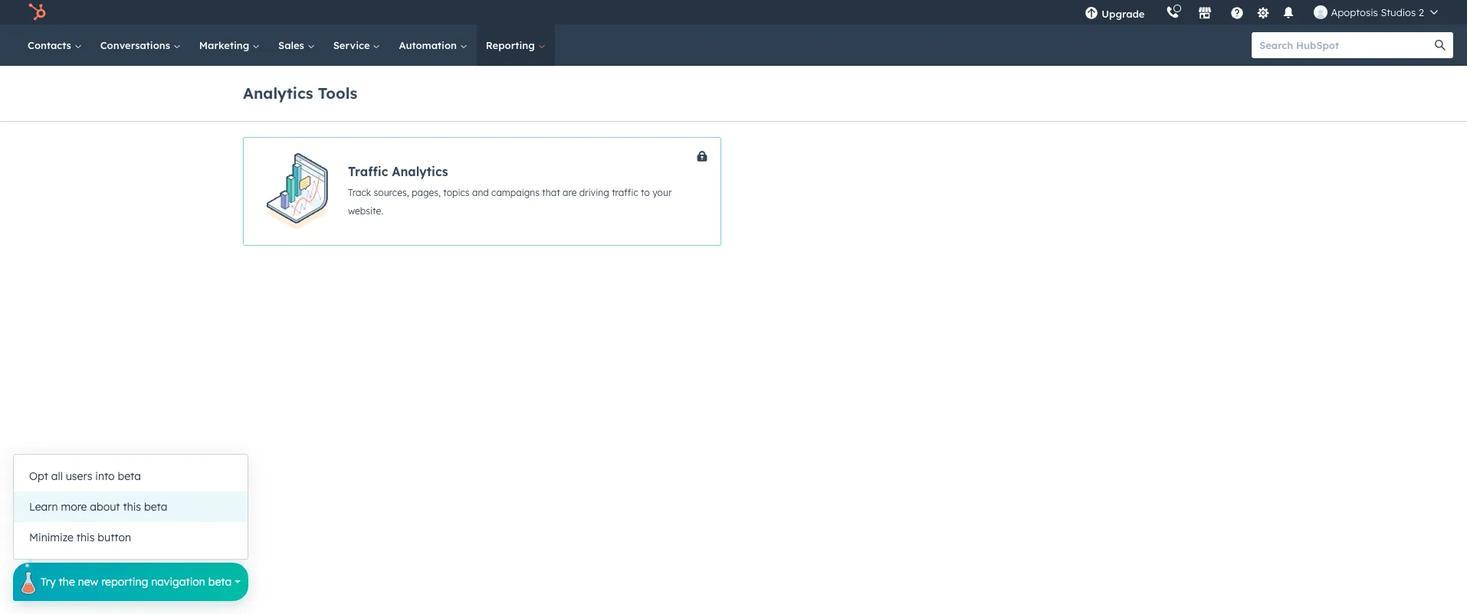 Task type: describe. For each thing, give the bounding box(es) containing it.
opt
[[29, 470, 48, 484]]

conversations link
[[91, 25, 190, 66]]

beta inside "popup button"
[[208, 576, 232, 590]]

try the new reporting navigation beta button
[[13, 557, 249, 602]]

automation
[[399, 39, 460, 51]]

upgrade image
[[1085, 7, 1099, 21]]

campaigns
[[492, 187, 540, 199]]

help button
[[1225, 0, 1251, 25]]

traffic
[[348, 164, 388, 179]]

contacts link
[[18, 25, 91, 66]]

website.
[[348, 206, 383, 217]]

sales link
[[269, 25, 324, 66]]

hubspot image
[[28, 3, 46, 21]]

2
[[1419, 6, 1425, 18]]

about
[[90, 501, 120, 515]]

pages,
[[412, 187, 441, 199]]

are
[[563, 187, 577, 199]]

the
[[59, 576, 75, 590]]

to
[[641, 187, 650, 199]]

calling icon button
[[1161, 2, 1187, 22]]

this inside learn more about this beta link
[[123, 501, 141, 515]]

conversations
[[100, 39, 173, 51]]

0 horizontal spatial analytics
[[243, 83, 313, 102]]

navigation
[[151, 576, 205, 590]]

topics
[[443, 187, 470, 199]]

automation link
[[390, 25, 477, 66]]

settings image
[[1257, 7, 1271, 20]]

traffic
[[612, 187, 639, 199]]

track
[[348, 187, 371, 199]]

tools
[[318, 83, 357, 102]]

and
[[472, 187, 489, 199]]

button
[[98, 531, 131, 545]]

apoptosis studios 2
[[1332, 6, 1425, 18]]

opt all users into beta button
[[14, 462, 248, 492]]

studios
[[1381, 6, 1416, 18]]

users
[[66, 470, 92, 484]]

sources,
[[374, 187, 409, 199]]

none checkbox containing traffic analytics
[[243, 137, 722, 246]]

help image
[[1231, 7, 1245, 21]]

apoptosis studios 2 button
[[1305, 0, 1448, 25]]

reporting
[[101, 576, 148, 590]]

analytics tools
[[243, 83, 357, 102]]

beta for opt all users into beta
[[118, 470, 141, 484]]

reporting link
[[477, 25, 555, 66]]

hubspot link
[[18, 3, 58, 21]]

analytics inside traffic analytics track sources, pages, topics and campaigns that are driving traffic to your website.
[[392, 164, 448, 179]]

sales
[[278, 39, 307, 51]]

marketing
[[199, 39, 252, 51]]



Task type: locate. For each thing, give the bounding box(es) containing it.
minimize
[[29, 531, 74, 545]]

beta down opt all users into beta 'button'
[[144, 501, 167, 515]]

this right about
[[123, 501, 141, 515]]

notifications button
[[1276, 0, 1302, 25]]

service link
[[324, 25, 390, 66]]

your
[[653, 187, 672, 199]]

calling icon image
[[1167, 6, 1180, 20]]

menu item
[[1156, 0, 1159, 25]]

learn
[[29, 501, 58, 515]]

1 vertical spatial this
[[77, 531, 95, 545]]

0 vertical spatial this
[[123, 501, 141, 515]]

minimize this button
[[29, 531, 131, 545]]

traffic analytics track sources, pages, topics and campaigns that are driving traffic to your website.
[[348, 164, 672, 217]]

Search HubSpot search field
[[1252, 32, 1440, 58]]

0 vertical spatial beta
[[118, 470, 141, 484]]

0 horizontal spatial this
[[77, 531, 95, 545]]

1 horizontal spatial beta
[[144, 501, 167, 515]]

2 vertical spatial beta
[[208, 576, 232, 590]]

marketplaces button
[[1190, 0, 1222, 25]]

try
[[41, 576, 56, 590]]

all
[[51, 470, 63, 484]]

tara schultz image
[[1315, 5, 1328, 19]]

settings link
[[1254, 4, 1273, 20]]

None checkbox
[[243, 137, 722, 246]]

beta right navigation
[[208, 576, 232, 590]]

2 horizontal spatial beta
[[208, 576, 232, 590]]

analytics up pages,
[[392, 164, 448, 179]]

1 horizontal spatial analytics
[[392, 164, 448, 179]]

1 vertical spatial analytics
[[392, 164, 448, 179]]

learn more about this beta
[[29, 501, 167, 515]]

more
[[61, 501, 87, 515]]

0 horizontal spatial beta
[[118, 470, 141, 484]]

this left button
[[77, 531, 95, 545]]

beta
[[118, 470, 141, 484], [144, 501, 167, 515], [208, 576, 232, 590]]

driving
[[579, 187, 609, 199]]

apoptosis
[[1332, 6, 1379, 18]]

marketplaces image
[[1199, 7, 1213, 21]]

learn more about this beta link
[[14, 492, 248, 523]]

search button
[[1428, 32, 1454, 58]]

that
[[542, 187, 560, 199]]

this inside minimize this button "button"
[[77, 531, 95, 545]]

reporting
[[486, 39, 538, 51]]

notifications image
[[1282, 7, 1296, 21]]

search image
[[1435, 40, 1446, 51]]

analytics
[[243, 83, 313, 102], [392, 164, 448, 179]]

menu containing apoptosis studios 2
[[1075, 0, 1449, 25]]

contacts
[[28, 39, 74, 51]]

0 vertical spatial analytics
[[243, 83, 313, 102]]

service
[[333, 39, 373, 51]]

opt all users into beta
[[29, 470, 141, 484]]

marketing link
[[190, 25, 269, 66]]

menu
[[1075, 0, 1449, 25]]

upgrade
[[1102, 8, 1145, 20]]

1 horizontal spatial this
[[123, 501, 141, 515]]

beta right into
[[118, 470, 141, 484]]

beta inside 'button'
[[118, 470, 141, 484]]

into
[[95, 470, 115, 484]]

new
[[78, 576, 98, 590]]

analytics down sales
[[243, 83, 313, 102]]

this
[[123, 501, 141, 515], [77, 531, 95, 545]]

1 vertical spatial beta
[[144, 501, 167, 515]]

beta for learn more about this beta
[[144, 501, 167, 515]]

try the new reporting navigation beta
[[41, 576, 232, 590]]

minimize this button button
[[14, 523, 248, 554]]



Task type: vqa. For each thing, say whether or not it's contained in the screenshot.
one.jpg for testimonial-
no



